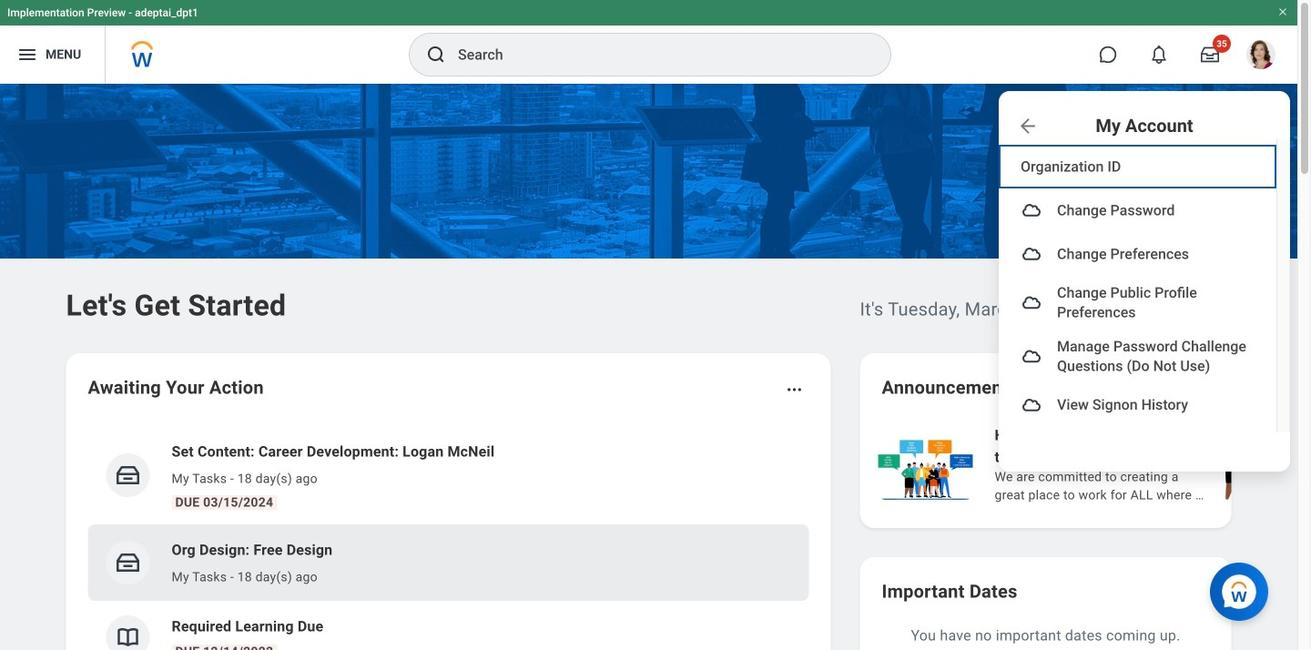 Task type: vqa. For each thing, say whether or not it's contained in the screenshot.
close environment banner icon
yes



Task type: describe. For each thing, give the bounding box(es) containing it.
Search Workday  search field
[[458, 35, 853, 75]]

search image
[[425, 44, 447, 66]]

2 inbox image from the top
[[114, 549, 142, 576]]

chevron left small image
[[1153, 379, 1171, 397]]

avatar image for 3rd menu item from the bottom
[[1021, 292, 1043, 314]]

related actions image
[[785, 381, 804, 399]]

1 inbox image from the top
[[114, 462, 142, 489]]

notifications large image
[[1150, 46, 1168, 64]]

1 horizontal spatial list
[[875, 422, 1311, 506]]

avatar image for fifth menu item from the bottom of the page
[[1021, 199, 1043, 221]]

back image
[[1017, 115, 1039, 137]]

inbox large image
[[1201, 46, 1219, 64]]



Task type: locate. For each thing, give the bounding box(es) containing it.
list
[[875, 422, 1311, 506], [88, 426, 809, 650]]

3 avatar image from the top
[[1021, 292, 1043, 314]]

2 avatar image from the top
[[1021, 243, 1043, 265]]

5 avatar image from the top
[[1021, 394, 1043, 416]]

inbox image
[[114, 462, 142, 489], [114, 549, 142, 576]]

logan mcneil image
[[1247, 40, 1276, 69]]

avatar image
[[1021, 199, 1043, 221], [1021, 243, 1043, 265], [1021, 292, 1043, 314], [1021, 345, 1043, 367], [1021, 394, 1043, 416]]

main content
[[0, 84, 1311, 650]]

avatar image for 2nd menu item from the bottom of the page
[[1021, 345, 1043, 367]]

close environment banner image
[[1278, 6, 1288, 17]]

5 menu item from the top
[[999, 383, 1277, 427]]

status
[[1111, 381, 1140, 395]]

avatar image for fifth menu item
[[1021, 394, 1043, 416]]

list item
[[88, 524, 809, 601]]

banner
[[0, 0, 1298, 472]]

avatar image for 2nd menu item
[[1021, 243, 1043, 265]]

3 menu item from the top
[[999, 276, 1277, 330]]

2 menu item from the top
[[999, 232, 1277, 276]]

4 menu item from the top
[[999, 330, 1277, 383]]

0 vertical spatial inbox image
[[114, 462, 142, 489]]

1 vertical spatial inbox image
[[114, 549, 142, 576]]

0 horizontal spatial list
[[88, 426, 809, 650]]

book open image
[[114, 624, 142, 650]]

menu
[[999, 139, 1290, 432]]

justify image
[[16, 44, 38, 66]]

4 avatar image from the top
[[1021, 345, 1043, 367]]

menu item
[[999, 188, 1277, 232], [999, 232, 1277, 276], [999, 276, 1277, 330], [999, 330, 1277, 383], [999, 383, 1277, 427]]

1 menu item from the top
[[999, 188, 1277, 232]]

1 avatar image from the top
[[1021, 199, 1043, 221]]



